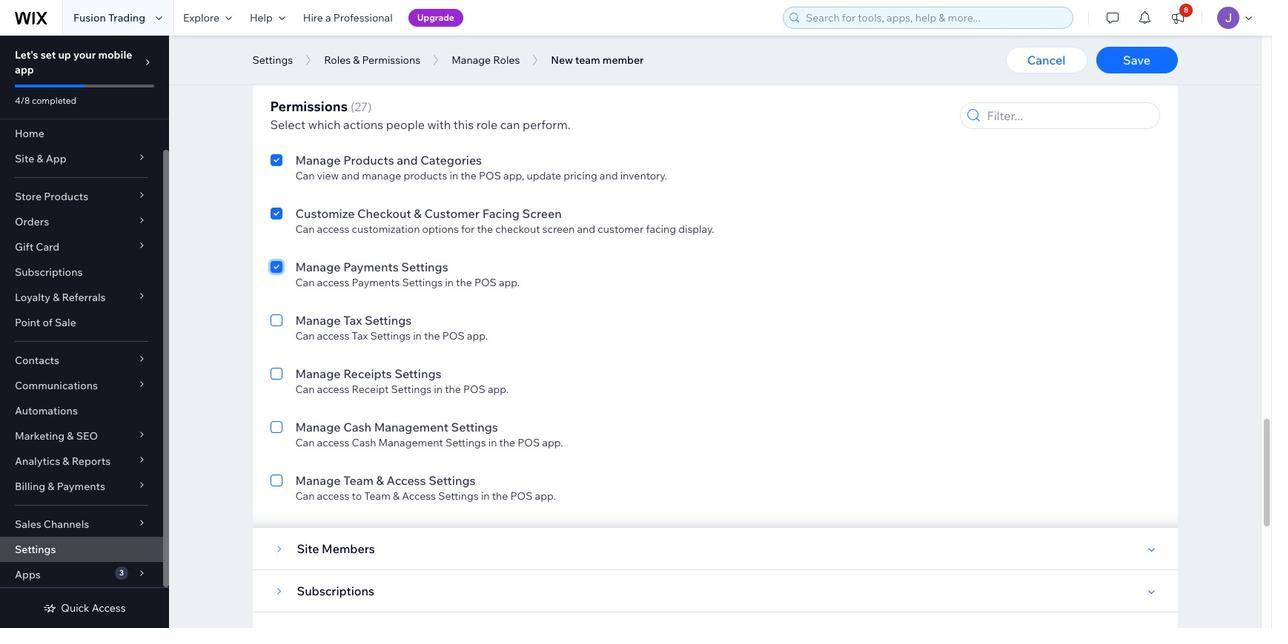 Task type: describe. For each thing, give the bounding box(es) containing it.
can inside manage payments settings can access payments settings in the pos app.
[[296, 276, 315, 289]]

access inside the sidebar element
[[92, 602, 126, 615]]

sale
[[55, 316, 76, 329]]

the inside manage cash management settings can access cash management settings in the pos app.
[[500, 436, 516, 450]]

pricing
[[564, 169, 598, 182]]

new team member button
[[544, 49, 652, 71]]

view inside manage discounts can view and add discount templates in the pos app.
[[317, 116, 339, 129]]

& for payments
[[48, 480, 55, 493]]

profile.
[[501, 62, 535, 76]]

manage for discounts
[[296, 99, 341, 114]]

discounts
[[344, 99, 399, 114]]

access inside manage cash management settings can access cash management settings in the pos app.
[[317, 436, 350, 450]]

seo
[[76, 430, 98, 443]]

quick
[[61, 602, 90, 615]]

permissions inside permissions ( 27 ) select which actions people with this role can perform.
[[270, 98, 348, 115]]

in inside manage team & access settings can access to team & access settings in the pos app.
[[481, 490, 490, 503]]

mobile
[[98, 48, 132, 62]]

customization
[[352, 223, 420, 236]]

& right to
[[393, 490, 400, 503]]

billing & payments
[[15, 480, 105, 493]]

home
[[15, 127, 44, 140]]

profiles
[[402, 46, 444, 61]]

pos inside manage tax settings can access tax settings in the pos app.
[[443, 329, 465, 343]]

loyalty
[[15, 291, 50, 304]]

communications button
[[0, 373, 163, 398]]

automations
[[15, 404, 78, 418]]

app
[[15, 63, 34, 76]]

manage roles
[[452, 53, 520, 67]]

to
[[352, 490, 362, 503]]

27
[[355, 99, 368, 114]]

customer inside customize checkout & customer facing screen can access customization options for the checkout screen and customer facing display.
[[425, 206, 480, 221]]

in inside manage cash management settings can access cash management settings in the pos app.
[[489, 436, 497, 450]]

billing
[[15, 480, 45, 493]]

contacts button
[[0, 348, 163, 373]]

analytics & reports
[[15, 455, 111, 468]]

& down manage cash management settings can access cash management settings in the pos app.
[[376, 473, 384, 488]]

1 vertical spatial cash
[[352, 436, 376, 450]]

1 vertical spatial tax
[[352, 329, 368, 343]]

display.
[[679, 223, 715, 236]]

save button
[[1097, 47, 1178, 73]]

hire
[[303, 11, 323, 24]]

sales channels button
[[0, 512, 163, 537]]

checkout
[[496, 223, 540, 236]]

new team member
[[551, 53, 644, 67]]

& inside customize checkout & customer facing screen can access customization options for the checkout screen and customer facing display.
[[414, 206, 422, 221]]

in inside manage payments settings can access payments settings in the pos app.
[[445, 276, 454, 289]]

discount
[[383, 116, 425, 129]]

8 button
[[1162, 0, 1195, 36]]

your
[[73, 48, 96, 62]]

& for seo
[[67, 430, 74, 443]]

0 vertical spatial access
[[387, 473, 426, 488]]

channels
[[44, 518, 89, 531]]

app. inside manage payments settings can access payments settings in the pos app.
[[499, 276, 520, 289]]

access inside manage team & access settings can access to team & access settings in the pos app.
[[317, 490, 350, 503]]

subscriptions inside the sidebar element
[[15, 266, 83, 279]]

products
[[404, 169, 448, 182]]

manage inside manage products and categories can view and manage products in the pos app, update pricing and inventory.
[[362, 169, 402, 182]]

0 vertical spatial management
[[374, 420, 449, 435]]

screen
[[523, 206, 562, 221]]

pos inside manage cash management settings can access cash management settings in the pos app.
[[518, 436, 540, 450]]

manage for payments
[[296, 260, 341, 274]]

manage discounts can view and add discount templates in the pos app.
[[296, 99, 553, 129]]

manage team & access settings can access to team & access settings in the pos app.
[[296, 473, 556, 503]]

templates
[[428, 116, 476, 129]]

upgrade
[[417, 12, 455, 23]]

point of sale
[[15, 316, 76, 329]]

orders button
[[0, 209, 163, 234]]

app
[[46, 152, 66, 165]]

marketing & seo button
[[0, 424, 163, 449]]

roles & permissions button
[[317, 49, 428, 71]]

and inside manage discounts can view and add discount templates in the pos app.
[[342, 116, 360, 129]]

and right pricing on the top of the page
[[600, 169, 618, 182]]

loyalty & referrals
[[15, 291, 106, 304]]

completed
[[32, 95, 77, 106]]

manage payments settings can access payments settings in the pos app.
[[296, 260, 520, 289]]

0 vertical spatial payments
[[344, 260, 399, 274]]

options
[[423, 223, 459, 236]]

delete)
[[410, 62, 444, 76]]

8
[[1185, 5, 1189, 15]]

contacts
[[15, 354, 59, 367]]

app. inside manage tax settings can access tax settings in the pos app.
[[467, 329, 488, 343]]

a
[[326, 11, 331, 24]]

quick access
[[61, 602, 126, 615]]

in inside manage receipts settings can access receipt settings in the pos app.
[[434, 383, 443, 396]]

1 vertical spatial access
[[402, 490, 436, 503]]

manage tax settings can access tax settings in the pos app.
[[296, 313, 488, 343]]

payments inside dropdown button
[[57, 480, 105, 493]]

4/8 completed
[[15, 95, 77, 106]]

manage receipts settings can access receipt settings in the pos app.
[[296, 366, 509, 396]]

manage customer profiles can manage (add, edit, delete) customer's profile.
[[296, 46, 535, 76]]

can inside "manage customer profiles can manage (add, edit, delete) customer's profile."
[[296, 62, 315, 76]]

the inside manage receipts settings can access receipt settings in the pos app.
[[445, 383, 461, 396]]

the inside manage products and categories can view and manage products in the pos app, update pricing and inventory.
[[461, 169, 477, 182]]

let's
[[15, 48, 38, 62]]

site for site members
[[297, 542, 319, 556]]

receipt
[[352, 383, 389, 396]]

save
[[1124, 53, 1151, 68]]

people
[[386, 117, 425, 132]]

pos inside manage receipts settings can access receipt settings in the pos app.
[[464, 383, 486, 396]]

professional
[[334, 11, 393, 24]]

can inside customize checkout & customer facing screen can access customization options for the checkout screen and customer facing display.
[[296, 223, 315, 236]]

perform.
[[523, 117, 571, 132]]

manage for team
[[296, 473, 341, 488]]

can
[[501, 117, 520, 132]]

access inside customize checkout & customer facing screen can access customization options for the checkout screen and customer facing display.
[[317, 223, 350, 236]]

site & app
[[15, 152, 66, 165]]

can inside manage team & access settings can access to team & access settings in the pos app.
[[296, 490, 315, 503]]

add
[[362, 116, 381, 129]]

permissions ( 27 ) select which actions people with this role can perform.
[[270, 98, 571, 132]]

manage for cash
[[296, 420, 341, 435]]

in inside manage discounts can view and add discount templates in the pos app.
[[479, 116, 487, 129]]

sidebar element
[[0, 36, 169, 628]]

and up the customize
[[342, 169, 360, 182]]

edit,
[[386, 62, 407, 76]]

sales
[[15, 518, 41, 531]]

inventory.
[[621, 169, 668, 182]]

facing
[[483, 206, 520, 221]]

manage for roles
[[452, 53, 491, 67]]

roles & permissions
[[324, 53, 421, 67]]

pos inside manage products and categories can view and manage products in the pos app, update pricing and inventory.
[[479, 169, 501, 182]]

& for app
[[37, 152, 43, 165]]



Task type: locate. For each thing, give the bounding box(es) containing it.
customer inside "manage customer profiles can manage (add, edit, delete) customer's profile."
[[344, 46, 399, 61]]

and down (
[[342, 116, 360, 129]]

9 can from the top
[[296, 490, 315, 503]]

1 horizontal spatial products
[[344, 153, 394, 168]]

manage inside manage payments settings can access payments settings in the pos app.
[[296, 260, 341, 274]]

access right "quick"
[[92, 602, 126, 615]]

site left members
[[297, 542, 319, 556]]

settings inside button
[[253, 53, 293, 67]]

settings inside the sidebar element
[[15, 543, 56, 556]]

1 vertical spatial management
[[379, 436, 443, 450]]

loyalty & referrals button
[[0, 285, 163, 310]]

communications
[[15, 379, 98, 392]]

2 view from the top
[[317, 169, 339, 182]]

site inside dropdown button
[[15, 152, 34, 165]]

customer up (add, on the left top
[[344, 46, 399, 61]]

manage inside manage team & access settings can access to team & access settings in the pos app.
[[296, 473, 341, 488]]

management
[[374, 420, 449, 435], [379, 436, 443, 450]]

None checkbox
[[270, 45, 282, 76], [270, 151, 282, 182], [270, 365, 282, 396], [270, 472, 282, 503], [270, 45, 282, 76], [270, 151, 282, 182], [270, 365, 282, 396], [270, 472, 282, 503]]

app. inside manage receipts settings can access receipt settings in the pos app.
[[488, 383, 509, 396]]

can inside manage products and categories can view and manage products in the pos app, update pricing and inventory.
[[296, 169, 315, 182]]

and
[[342, 116, 360, 129], [397, 153, 418, 168], [342, 169, 360, 182], [600, 169, 618, 182], [578, 223, 596, 236]]

access
[[317, 223, 350, 236], [317, 276, 350, 289], [317, 329, 350, 343], [317, 383, 350, 396], [317, 436, 350, 450], [317, 490, 350, 503]]

roles left (add, on the left top
[[324, 53, 351, 67]]

new
[[551, 53, 573, 67]]

settings
[[253, 53, 293, 67], [402, 260, 449, 274], [402, 276, 443, 289], [365, 313, 412, 328], [370, 329, 411, 343], [395, 366, 442, 381], [391, 383, 432, 396], [451, 420, 498, 435], [446, 436, 486, 450], [429, 473, 476, 488], [439, 490, 479, 503], [15, 543, 56, 556]]

1 horizontal spatial customer
[[425, 206, 480, 221]]

payments down analytics & reports dropdown button
[[57, 480, 105, 493]]

products for store
[[44, 190, 88, 203]]

1 vertical spatial payments
[[352, 276, 400, 289]]

4 access from the top
[[317, 383, 350, 396]]

0 vertical spatial site
[[15, 152, 34, 165]]

2 can from the top
[[296, 116, 315, 129]]

1 vertical spatial view
[[317, 169, 339, 182]]

app. inside manage discounts can view and add discount templates in the pos app.
[[532, 116, 553, 129]]

0 horizontal spatial permissions
[[270, 98, 348, 115]]

& for reports
[[63, 455, 69, 468]]

manage inside manage cash management settings can access cash management settings in the pos app.
[[296, 420, 341, 435]]

manage inside manage products and categories can view and manage products in the pos app, update pricing and inventory.
[[296, 153, 341, 168]]

products inside popup button
[[44, 190, 88, 203]]

can inside manage receipts settings can access receipt settings in the pos app.
[[296, 383, 315, 396]]

facing
[[646, 223, 677, 236]]

fusion
[[73, 11, 106, 24]]

1 vertical spatial manage
[[362, 169, 402, 182]]

trading
[[108, 11, 145, 24]]

apps
[[15, 568, 41, 582]]

settings button
[[245, 49, 301, 71]]

products inside manage products and categories can view and manage products in the pos app, update pricing and inventory.
[[344, 153, 394, 168]]

None checkbox
[[270, 98, 282, 129], [270, 205, 282, 236], [270, 258, 282, 289], [270, 312, 282, 343], [270, 418, 282, 450], [270, 98, 282, 129], [270, 205, 282, 236], [270, 258, 282, 289], [270, 312, 282, 343], [270, 418, 282, 450]]

access right to
[[402, 490, 436, 503]]

site for site & app
[[15, 152, 34, 165]]

manage inside manage discounts can view and add discount templates in the pos app.
[[296, 99, 341, 114]]

products for manage
[[344, 153, 394, 168]]

1 access from the top
[[317, 223, 350, 236]]

can inside manage cash management settings can access cash management settings in the pos app.
[[296, 436, 315, 450]]

(
[[351, 99, 355, 114]]

0 horizontal spatial products
[[44, 190, 88, 203]]

3 access from the top
[[317, 329, 350, 343]]

& right loyalty
[[53, 291, 60, 304]]

permissions inside button
[[362, 53, 421, 67]]

store
[[15, 190, 42, 203]]

team
[[344, 473, 374, 488], [364, 490, 391, 503]]

management down manage receipts settings can access receipt settings in the pos app.
[[374, 420, 449, 435]]

receipts
[[344, 366, 392, 381]]

analytics
[[15, 455, 60, 468]]

marketing
[[15, 430, 65, 443]]

home link
[[0, 121, 163, 146]]

pos inside manage team & access settings can access to team & access settings in the pos app.
[[511, 490, 533, 503]]

gift
[[15, 240, 33, 254]]

view up the customize
[[317, 169, 339, 182]]

settings link
[[0, 537, 163, 562]]

card
[[36, 240, 59, 254]]

access inside manage tax settings can access tax settings in the pos app.
[[317, 329, 350, 343]]

sales channels
[[15, 518, 89, 531]]

0 vertical spatial permissions
[[362, 53, 421, 67]]

manage for tax
[[296, 313, 341, 328]]

tax
[[344, 313, 362, 328], [352, 329, 368, 343]]

& inside popup button
[[67, 430, 74, 443]]

app. inside manage team & access settings can access to team & access settings in the pos app.
[[535, 490, 556, 503]]

1 roles from the left
[[324, 53, 351, 67]]

& left reports
[[63, 455, 69, 468]]

8 can from the top
[[296, 436, 315, 450]]

2 roles from the left
[[494, 53, 520, 67]]

site & app button
[[0, 146, 163, 171]]

role
[[477, 117, 498, 132]]

0 vertical spatial cash
[[344, 420, 372, 435]]

subscriptions down site members
[[297, 584, 375, 599]]

products down actions
[[344, 153, 394, 168]]

access down manage cash management settings can access cash management settings in the pos app.
[[387, 473, 426, 488]]

payments down customization
[[344, 260, 399, 274]]

6 can from the top
[[296, 329, 315, 343]]

1 vertical spatial site
[[297, 542, 319, 556]]

1 vertical spatial customer
[[425, 206, 480, 221]]

customer
[[344, 46, 399, 61], [425, 206, 480, 221]]

app. inside manage cash management settings can access cash management settings in the pos app.
[[543, 436, 564, 450]]

1 horizontal spatial subscriptions
[[297, 584, 375, 599]]

point of sale link
[[0, 310, 163, 335]]

marketing & seo
[[15, 430, 98, 443]]

5 can from the top
[[296, 276, 315, 289]]

gift card button
[[0, 234, 163, 260]]

access
[[387, 473, 426, 488], [402, 490, 436, 503], [92, 602, 126, 615]]

payments
[[344, 260, 399, 274], [352, 276, 400, 289], [57, 480, 105, 493]]

subscriptions down card
[[15, 266, 83, 279]]

and inside customize checkout & customer facing screen can access customization options for the checkout screen and customer facing display.
[[578, 223, 596, 236]]

in inside manage tax settings can access tax settings in the pos app.
[[413, 329, 422, 343]]

up
[[58, 48, 71, 62]]

and up products
[[397, 153, 418, 168]]

2 vertical spatial access
[[92, 602, 126, 615]]

2 access from the top
[[317, 276, 350, 289]]

which
[[308, 117, 341, 132]]

manage inside "manage customer profiles can manage (add, edit, delete) customer's profile."
[[317, 62, 356, 76]]

5 access from the top
[[317, 436, 350, 450]]

0 horizontal spatial roles
[[324, 53, 351, 67]]

manage
[[296, 46, 341, 61], [452, 53, 491, 67], [296, 99, 341, 114], [296, 153, 341, 168], [296, 260, 341, 274], [296, 313, 341, 328], [296, 366, 341, 381], [296, 420, 341, 435], [296, 473, 341, 488]]

& inside button
[[353, 53, 360, 67]]

0 vertical spatial customer
[[344, 46, 399, 61]]

Search for tools, apps, help & more... field
[[802, 7, 1069, 28]]

& left edit, on the top left of the page
[[353, 53, 360, 67]]

the inside manage team & access settings can access to team & access settings in the pos app.
[[492, 490, 508, 503]]

4 can from the top
[[296, 223, 315, 236]]

store products
[[15, 190, 88, 203]]

site
[[15, 152, 34, 165], [297, 542, 319, 556]]

3 can from the top
[[296, 169, 315, 182]]

0 vertical spatial manage
[[317, 62, 356, 76]]

app,
[[504, 169, 525, 182]]

help button
[[241, 0, 294, 36]]

payments up manage tax settings can access tax settings in the pos app.
[[352, 276, 400, 289]]

member
[[603, 53, 644, 67]]

screen
[[543, 223, 575, 236]]

products up orders dropdown button
[[44, 190, 88, 203]]

can inside manage tax settings can access tax settings in the pos app.
[[296, 329, 315, 343]]

customize checkout & customer facing screen can access customization options for the checkout screen and customer facing display.
[[296, 206, 715, 236]]

access inside manage payments settings can access payments settings in the pos app.
[[317, 276, 350, 289]]

the inside customize checkout & customer facing screen can access customization options for the checkout screen and customer facing display.
[[477, 223, 493, 236]]

members
[[322, 542, 375, 556]]

6 access from the top
[[317, 490, 350, 503]]

actions
[[343, 117, 384, 132]]

and right screen
[[578, 223, 596, 236]]

manage inside manage receipts settings can access receipt settings in the pos app.
[[296, 366, 341, 381]]

0 horizontal spatial manage
[[317, 62, 356, 76]]

Filter... field
[[983, 103, 1155, 128]]

roles left new
[[494, 53, 520, 67]]

hire a professional link
[[294, 0, 402, 36]]

explore
[[183, 11, 220, 24]]

manage inside button
[[452, 53, 491, 67]]

with
[[428, 117, 451, 132]]

view left actions
[[317, 116, 339, 129]]

subscriptions link
[[0, 260, 163, 285]]

select
[[270, 117, 306, 132]]

& left app
[[37, 152, 43, 165]]

orders
[[15, 215, 49, 228]]

can inside manage discounts can view and add discount templates in the pos app.
[[296, 116, 315, 129]]

permissions
[[362, 53, 421, 67], [270, 98, 348, 115]]

1 horizontal spatial roles
[[494, 53, 520, 67]]

categories
[[421, 153, 482, 168]]

& right 'billing'
[[48, 480, 55, 493]]

referrals
[[62, 291, 106, 304]]

team right to
[[364, 490, 391, 503]]

management up manage team & access settings can access to team & access settings in the pos app.
[[379, 436, 443, 450]]

checkout
[[358, 206, 412, 221]]

automations link
[[0, 398, 163, 424]]

manage inside manage tax settings can access tax settings in the pos app.
[[296, 313, 341, 328]]

manage for customer
[[296, 46, 341, 61]]

for
[[461, 223, 475, 236]]

1 vertical spatial products
[[44, 190, 88, 203]]

the
[[490, 116, 506, 129], [461, 169, 477, 182], [477, 223, 493, 236], [456, 276, 472, 289], [424, 329, 440, 343], [445, 383, 461, 396], [500, 436, 516, 450], [492, 490, 508, 503]]

)
[[368, 99, 372, 114]]

let's set up your mobile app
[[15, 48, 132, 76]]

customer
[[598, 223, 644, 236]]

manage up checkout
[[362, 169, 402, 182]]

0 horizontal spatial subscriptions
[[15, 266, 83, 279]]

1 vertical spatial permissions
[[270, 98, 348, 115]]

manage for products
[[296, 153, 341, 168]]

1 horizontal spatial permissions
[[362, 53, 421, 67]]

manage roles button
[[444, 49, 528, 71]]

0 vertical spatial view
[[317, 116, 339, 129]]

0 vertical spatial tax
[[344, 313, 362, 328]]

team up to
[[344, 473, 374, 488]]

view inside manage products and categories can view and manage products in the pos app, update pricing and inventory.
[[317, 169, 339, 182]]

0 horizontal spatial site
[[15, 152, 34, 165]]

manage for receipts
[[296, 366, 341, 381]]

0 horizontal spatial customer
[[344, 46, 399, 61]]

7 can from the top
[[296, 383, 315, 396]]

& for referrals
[[53, 291, 60, 304]]

1 view from the top
[[317, 116, 339, 129]]

1 vertical spatial team
[[364, 490, 391, 503]]

4/8
[[15, 95, 30, 106]]

the inside manage tax settings can access tax settings in the pos app.
[[424, 329, 440, 343]]

access inside manage receipts settings can access receipt settings in the pos app.
[[317, 383, 350, 396]]

customer up options
[[425, 206, 480, 221]]

1 vertical spatial subscriptions
[[297, 584, 375, 599]]

manage
[[317, 62, 356, 76], [362, 169, 402, 182]]

manage cash management settings can access cash management settings in the pos app.
[[296, 420, 564, 450]]

manage left (add, on the left top
[[317, 62, 356, 76]]

2 vertical spatial payments
[[57, 480, 105, 493]]

in inside manage products and categories can view and manage products in the pos app, update pricing and inventory.
[[450, 169, 459, 182]]

1 horizontal spatial manage
[[362, 169, 402, 182]]

0 vertical spatial team
[[344, 473, 374, 488]]

pos inside manage discounts can view and add discount templates in the pos app.
[[508, 116, 530, 129]]

this
[[454, 117, 474, 132]]

site down the home
[[15, 152, 34, 165]]

subscriptions
[[15, 266, 83, 279], [297, 584, 375, 599]]

team
[[576, 53, 601, 67]]

& for permissions
[[353, 53, 360, 67]]

point
[[15, 316, 40, 329]]

the inside manage payments settings can access payments settings in the pos app.
[[456, 276, 472, 289]]

0 vertical spatial subscriptions
[[15, 266, 83, 279]]

products
[[344, 153, 394, 168], [44, 190, 88, 203]]

1 can from the top
[[296, 62, 315, 76]]

pos inside manage payments settings can access payments settings in the pos app.
[[475, 276, 497, 289]]

0 vertical spatial products
[[344, 153, 394, 168]]

1 horizontal spatial site
[[297, 542, 319, 556]]

& left seo
[[67, 430, 74, 443]]

manage inside "manage customer profiles can manage (add, edit, delete) customer's profile."
[[296, 46, 341, 61]]

& right checkout
[[414, 206, 422, 221]]

the inside manage discounts can view and add discount templates in the pos app.
[[490, 116, 506, 129]]

update
[[527, 169, 562, 182]]



Task type: vqa. For each thing, say whether or not it's contained in the screenshot.
Topic,
no



